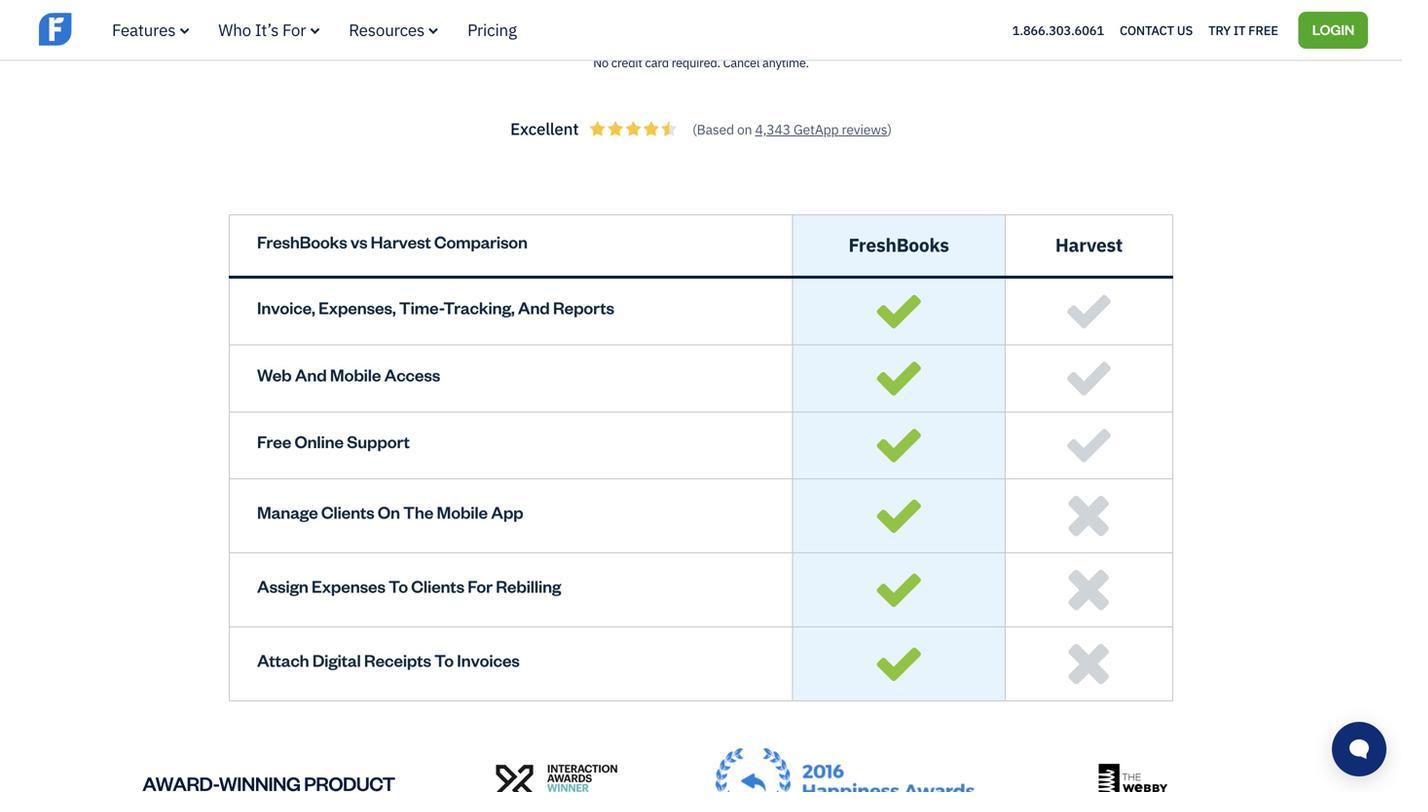 Task type: locate. For each thing, give the bounding box(es) containing it.
and left reports
[[518, 296, 550, 318]]

freshbooks
[[257, 230, 347, 252], [849, 233, 950, 257]]

manage
[[257, 501, 318, 523]]

0 horizontal spatial freshbooks
[[257, 230, 347, 252]]

harvest
[[371, 230, 431, 252], [1056, 233, 1123, 257]]

assign expenses to clients for rebilling
[[257, 575, 562, 597]]

checkmark grey image
[[1067, 294, 1112, 329], [1067, 361, 1112, 396], [1067, 428, 1112, 463]]

attach digital receipts to invoices
[[257, 649, 520, 671]]

resources
[[349, 19, 425, 40]]

1 vertical spatial to
[[435, 649, 454, 671]]

4 checkmark green image from the top
[[877, 573, 922, 608]]

checkmark green image for access
[[877, 361, 922, 396]]

contact us link
[[1120, 17, 1194, 43]]

checkmark green image
[[877, 294, 922, 329], [877, 361, 922, 396], [877, 428, 922, 463], [877, 573, 922, 608]]

0 vertical spatial checkmark green image
[[877, 499, 922, 533]]

1 vertical spatial checkmark green image
[[877, 647, 922, 682]]

free online support
[[257, 430, 410, 452]]

1 checkmark green image from the top
[[877, 294, 922, 329]]

2 checkmark grey image from the top
[[1067, 361, 1112, 396]]

try
[[1209, 22, 1232, 38]]

clients left on
[[321, 501, 375, 523]]

digital
[[313, 649, 361, 671]]

to
[[389, 575, 408, 597], [435, 649, 454, 671]]

reviews
[[842, 120, 888, 138]]

1 vertical spatial checkmark grey image
[[1067, 361, 1112, 396]]

web
[[257, 363, 292, 385]]

us
[[1178, 22, 1194, 38]]

it
[[1234, 22, 1246, 38]]

excellent
[[511, 118, 579, 139]]

mobile right the in the bottom left of the page
[[437, 501, 488, 523]]

0 horizontal spatial harvest
[[371, 230, 431, 252]]

checkmark green image for manage clients on the mobile app
[[877, 499, 922, 533]]

1 cross grey image from the top
[[1069, 495, 1111, 537]]

who
[[219, 19, 251, 40]]

freshbooks for freshbooks vs harvest comparison
[[257, 230, 347, 252]]

clients down the in the bottom left of the page
[[411, 575, 465, 597]]

1 horizontal spatial and
[[518, 296, 550, 318]]

for left rebilling
[[468, 575, 493, 597]]

(based on 4,343 getapp reviews )
[[693, 120, 892, 138]]

and right web
[[295, 363, 327, 385]]

0 vertical spatial to
[[389, 575, 408, 597]]

2 cross grey image from the top
[[1069, 643, 1111, 685]]

2 checkmark green image from the top
[[877, 647, 922, 682]]

for
[[283, 19, 306, 40], [468, 575, 493, 597]]

to left invoices
[[435, 649, 454, 671]]

1 checkmark grey image from the top
[[1067, 294, 1112, 329]]

checkmark green image
[[877, 499, 922, 533], [877, 647, 922, 682]]

cross grey image for manage clients on the mobile app
[[1069, 495, 1111, 537]]

0 vertical spatial checkmark grey image
[[1067, 294, 1112, 329]]

free
[[1249, 22, 1279, 38], [257, 430, 291, 452]]

access
[[384, 363, 441, 385]]

checkmark green image for attach digital receipts to invoices
[[877, 647, 922, 682]]

1 horizontal spatial freshbooks
[[849, 233, 950, 257]]

1 vertical spatial mobile
[[437, 501, 488, 523]]

who it's for link
[[219, 19, 320, 40]]

0 vertical spatial cross grey image
[[1069, 495, 1111, 537]]

nice reply award image
[[716, 748, 975, 792]]

0 vertical spatial and
[[518, 296, 550, 318]]

contact us
[[1120, 22, 1194, 38]]

invoice,
[[257, 296, 315, 318]]

0 vertical spatial for
[[283, 19, 306, 40]]

no credit card required. cancel anytime.
[[594, 55, 809, 71]]

checkmark grey image for tracking,
[[1067, 294, 1112, 329]]

expenses
[[312, 575, 386, 597]]

1 vertical spatial cross grey image
[[1069, 643, 1111, 685]]

to right expenses
[[389, 575, 408, 597]]

free left the online
[[257, 430, 291, 452]]

cross grey image
[[1069, 495, 1111, 537], [1069, 643, 1111, 685]]

comparison
[[434, 230, 528, 252]]

login link
[[1299, 11, 1369, 48]]

on
[[378, 501, 400, 523]]

mobile left 'access'
[[330, 363, 381, 385]]

app
[[491, 501, 524, 523]]

anytime.
[[763, 55, 809, 71]]

mobile
[[330, 363, 381, 385], [437, 501, 488, 523]]

it's
[[255, 19, 279, 40]]

reports
[[553, 296, 615, 318]]

1 horizontal spatial to
[[435, 649, 454, 671]]

login
[[1313, 20, 1355, 38]]

free right the it
[[1249, 22, 1279, 38]]

0 horizontal spatial free
[[257, 430, 291, 452]]

0 horizontal spatial and
[[295, 363, 327, 385]]

and
[[518, 296, 550, 318], [295, 363, 327, 385]]

2 checkmark green image from the top
[[877, 361, 922, 396]]

pricing link
[[468, 19, 517, 40]]

cross grey image down cross grey image
[[1069, 643, 1111, 685]]

1 vertical spatial clients
[[411, 575, 465, 597]]

assign
[[257, 575, 309, 597]]

1 horizontal spatial free
[[1249, 22, 1279, 38]]

support
[[347, 430, 410, 452]]

cross grey image
[[1069, 569, 1111, 611]]

clients
[[321, 501, 375, 523], [411, 575, 465, 597]]

0 vertical spatial free
[[1249, 22, 1279, 38]]

3 checkmark green image from the top
[[877, 428, 922, 463]]

rebilling
[[496, 575, 562, 597]]

time-
[[399, 296, 444, 318]]

1 vertical spatial for
[[468, 575, 493, 597]]

1 checkmark green image from the top
[[877, 499, 922, 533]]

for right it's
[[283, 19, 306, 40]]

2 vertical spatial checkmark grey image
[[1067, 428, 1112, 463]]

0 horizontal spatial clients
[[321, 501, 375, 523]]

1.866.303.6061 link
[[1013, 22, 1105, 38]]

4.5 stars image
[[591, 121, 677, 136]]

web and mobile access
[[257, 363, 441, 385]]

0 vertical spatial clients
[[321, 501, 375, 523]]

cross grey image up cross grey image
[[1069, 495, 1111, 537]]

0 horizontal spatial mobile
[[330, 363, 381, 385]]



Task type: describe. For each thing, give the bounding box(es) containing it.
tracking,
[[444, 296, 515, 318]]

1 horizontal spatial clients
[[411, 575, 465, 597]]

manage clients on the mobile app
[[257, 501, 524, 523]]

invoices
[[457, 649, 520, 671]]

checkmark green image for tracking,
[[877, 294, 922, 329]]

1 horizontal spatial for
[[468, 575, 493, 597]]

contact
[[1120, 22, 1175, 38]]

0 horizontal spatial to
[[389, 575, 408, 597]]

try it free
[[1209, 22, 1279, 38]]

3 checkmark grey image from the top
[[1067, 428, 1112, 463]]

1 horizontal spatial harvest
[[1056, 233, 1123, 257]]

cancel
[[724, 55, 760, 71]]

0 vertical spatial mobile
[[330, 363, 381, 385]]

1 vertical spatial free
[[257, 430, 291, 452]]

getapp
[[794, 120, 839, 138]]

online
[[295, 430, 344, 452]]

(based
[[693, 120, 735, 138]]

freshbooks logo image
[[39, 10, 190, 47]]

resources link
[[349, 19, 439, 40]]

freshbooks vs harvest comparison
[[257, 230, 528, 252]]

1.866.303.6061
[[1013, 22, 1105, 38]]

pricing
[[468, 19, 517, 40]]

the
[[404, 501, 434, 523]]

on
[[738, 120, 753, 138]]

0 horizontal spatial for
[[283, 19, 306, 40]]

4,343 getapp reviews link
[[756, 120, 888, 138]]

features link
[[112, 19, 189, 40]]

no
[[594, 55, 609, 71]]

expenses,
[[319, 296, 396, 318]]

cross grey image for attach digital receipts to invoices
[[1069, 643, 1111, 685]]

invoice, expenses, time-tracking, and reports
[[257, 296, 615, 318]]

who it's for
[[219, 19, 306, 40]]

webby awards image
[[1099, 764, 1169, 792]]

features
[[112, 19, 176, 40]]

)
[[888, 120, 892, 138]]

card
[[645, 55, 669, 71]]

4,343
[[756, 120, 791, 138]]

required.
[[672, 55, 721, 71]]

credit
[[612, 55, 643, 71]]

freshbooks for freshbooks
[[849, 233, 950, 257]]

checkmark green image for clients
[[877, 573, 922, 608]]

try it free link
[[1209, 17, 1279, 43]]

1 vertical spatial and
[[295, 363, 327, 385]]

receipts
[[364, 649, 431, 671]]

interaction awards: winner optimizing image
[[496, 765, 618, 792]]

97% of customers recommend freshbooks image
[[924, 20, 1100, 46]]

vs
[[351, 230, 368, 252]]

checkmark grey image for access
[[1067, 361, 1112, 396]]

attach
[[257, 649, 309, 671]]

1 horizontal spatial mobile
[[437, 501, 488, 523]]



Task type: vqa. For each thing, say whether or not it's contained in the screenshot.
2nd Checkmark green image from the bottom
yes



